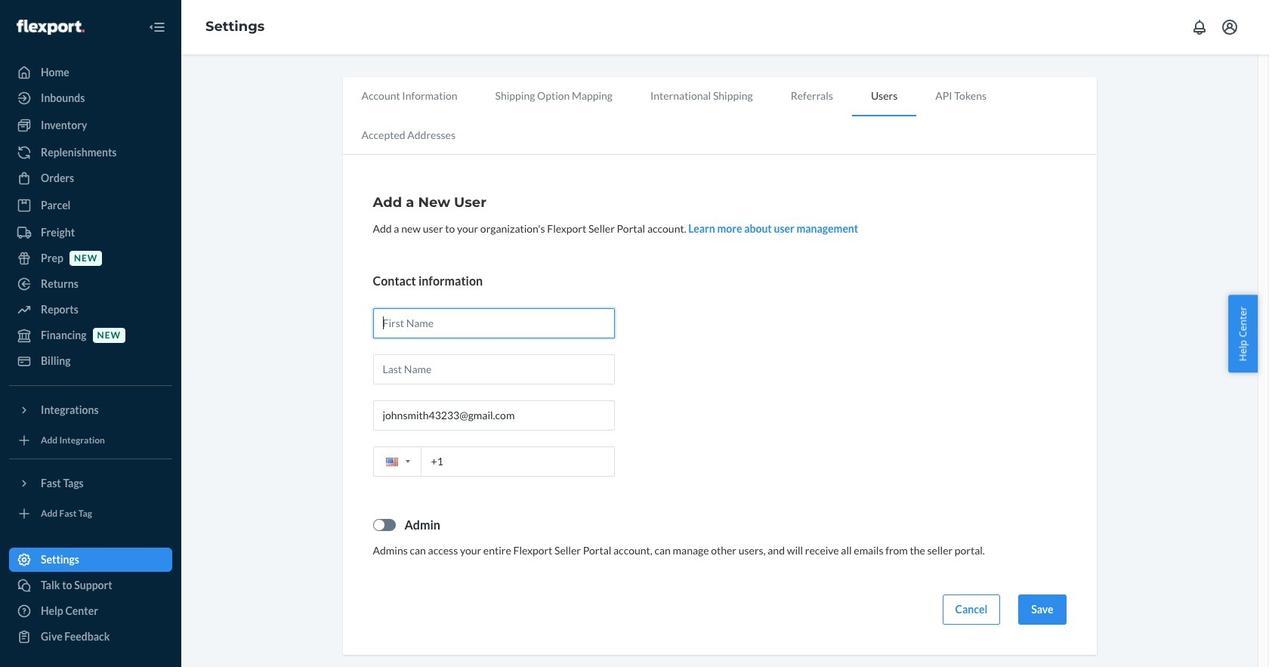 Task type: vqa. For each thing, say whether or not it's contained in the screenshot.
the rightmost the of
no



Task type: describe. For each thing, give the bounding box(es) containing it.
First Name text field
[[373, 308, 615, 338]]

close navigation image
[[148, 18, 166, 36]]

Email text field
[[373, 400, 615, 431]]

1 (702) 123-4567 telephone field
[[373, 447, 615, 477]]



Task type: locate. For each thing, give the bounding box(es) containing it.
Last Name text field
[[373, 354, 615, 385]]

flexport logo image
[[17, 19, 84, 35]]

tab
[[343, 77, 477, 115], [477, 77, 632, 115], [632, 77, 772, 115], [772, 77, 852, 115], [852, 77, 917, 116], [917, 77, 1006, 115], [343, 116, 475, 154]]

open notifications image
[[1191, 18, 1209, 36]]

tab list
[[343, 77, 1097, 155]]

united states: + 1 image
[[405, 460, 410, 464]]

open account menu image
[[1221, 18, 1239, 36]]



